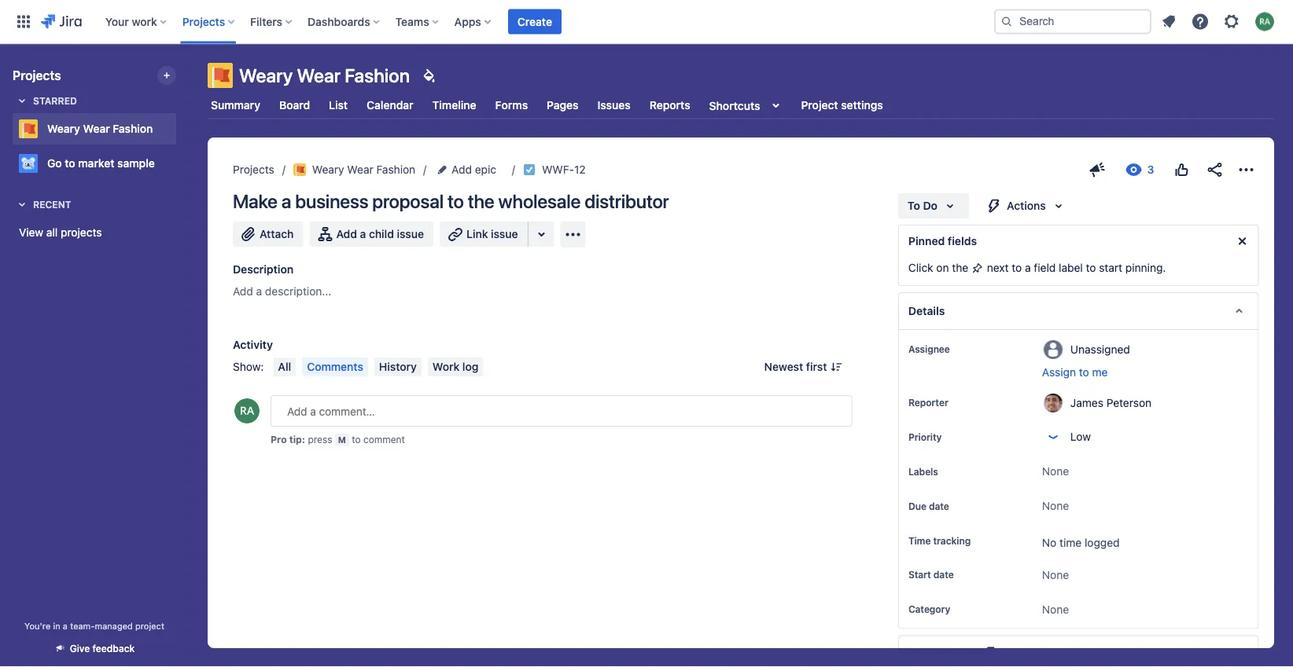 Task type: vqa. For each thing, say whether or not it's contained in the screenshot.
"Reporter"
yes



Task type: describe. For each thing, give the bounding box(es) containing it.
add for add a description...
[[233, 285, 253, 298]]

collapse recent projects image
[[13, 195, 31, 214]]

a for business
[[281, 190, 291, 212]]

1 horizontal spatial weary
[[239, 65, 293, 87]]

view
[[19, 226, 43, 239]]

to do
[[907, 199, 937, 212]]

wwf-12
[[542, 163, 586, 176]]

details element
[[898, 293, 1259, 330]]

1 vertical spatial fashion
[[113, 122, 153, 135]]

make
[[233, 190, 278, 212]]

none for start date
[[1042, 569, 1069, 582]]

make a business proposal to the wholesale distributor
[[233, 190, 669, 212]]

give
[[70, 644, 90, 655]]

menu bar containing all
[[270, 358, 486, 377]]

work log
[[433, 361, 479, 374]]

wwf-
[[542, 163, 574, 176]]

0 vertical spatial fashion
[[345, 65, 410, 87]]

proposal
[[372, 190, 444, 212]]

show:
[[233, 361, 264, 374]]

2 horizontal spatial wear
[[347, 163, 373, 176]]

add epic
[[452, 163, 496, 176]]

set background color image
[[419, 66, 438, 85]]

forms
[[495, 99, 528, 112]]

start
[[1099, 262, 1122, 275]]

project
[[801, 99, 838, 112]]

reports link
[[646, 91, 694, 120]]

tracking
[[933, 536, 971, 547]]

work log button
[[428, 358, 483, 377]]

newest first image
[[830, 361, 843, 374]]

a for description...
[[256, 285, 262, 298]]

comment
[[363, 434, 405, 445]]

pro tip: press m to comment
[[271, 434, 405, 445]]

business
[[295, 190, 368, 212]]

a left field
[[1025, 262, 1031, 275]]

projects for projects dropdown button
[[182, 15, 225, 28]]

primary element
[[9, 0, 994, 44]]

shortcuts
[[709, 99, 760, 112]]

peterson
[[1106, 397, 1151, 409]]

add a description...
[[233, 285, 331, 298]]

unassigned
[[1070, 343, 1130, 356]]

wholesale
[[498, 190, 581, 212]]

12
[[574, 163, 586, 176]]

list link
[[326, 91, 351, 120]]

issue inside button
[[491, 228, 518, 241]]

none for due date
[[1042, 500, 1069, 513]]

add epic button
[[434, 160, 501, 179]]

profile image of ruby anderson image
[[234, 399, 260, 424]]

give feedback button
[[45, 636, 144, 662]]

board link
[[276, 91, 313, 120]]

sample
[[117, 157, 155, 170]]

go
[[47, 157, 62, 170]]

help image
[[1191, 12, 1210, 31]]

projects button
[[178, 9, 241, 34]]

2 vertical spatial fashion
[[376, 163, 416, 176]]

dashboards
[[308, 15, 370, 28]]

automation element
[[898, 636, 1259, 668]]

remove from starred image
[[172, 154, 190, 173]]

due
[[908, 501, 926, 512]]

in
[[53, 621, 60, 632]]

timeline link
[[429, 91, 480, 120]]

Add a comment… field
[[271, 396, 852, 427]]

priority
[[908, 432, 942, 443]]

logged
[[1084, 537, 1120, 550]]

on
[[936, 262, 949, 275]]

link issue
[[467, 228, 518, 241]]

teams button
[[391, 9, 445, 34]]

none for category
[[1042, 603, 1069, 616]]

recent
[[33, 199, 71, 210]]

link
[[467, 228, 488, 241]]

next to a field label to start pinning.
[[984, 262, 1166, 275]]

timeline
[[432, 99, 476, 112]]

settings image
[[1223, 12, 1241, 31]]

me
[[1092, 366, 1108, 379]]

starred
[[33, 95, 77, 106]]

assign to me
[[1042, 366, 1108, 379]]

fields
[[948, 235, 977, 248]]

pages
[[547, 99, 579, 112]]

apps button
[[450, 9, 497, 34]]

newest first
[[764, 361, 827, 374]]

collapse starred projects image
[[13, 91, 31, 110]]

to right m
[[352, 434, 361, 445]]

to do button
[[898, 194, 969, 219]]

automation
[[908, 648, 969, 661]]

1 none from the top
[[1042, 465, 1069, 478]]

start date
[[908, 570, 954, 581]]

field
[[1034, 262, 1056, 275]]

shortcuts button
[[706, 91, 789, 120]]

managed
[[95, 621, 133, 632]]

press
[[308, 434, 332, 445]]

tab list containing summary
[[198, 91, 1284, 120]]

create button
[[508, 9, 562, 34]]

1 horizontal spatial weary wear fashion link
[[293, 160, 416, 179]]

pinned fields
[[908, 235, 977, 248]]

a right the in
[[63, 621, 68, 632]]

link issue button
[[440, 222, 529, 247]]

summary link
[[208, 91, 264, 120]]

1 vertical spatial wear
[[83, 122, 110, 135]]

link web pages and more image
[[532, 225, 551, 244]]

time tracking pin to top. only you can see pinned fields. image
[[974, 535, 986, 548]]

priority pin to top. only you can see pinned fields. image
[[945, 431, 957, 444]]

project settings link
[[798, 91, 886, 120]]

add for add a child issue
[[336, 228, 357, 241]]

copy link to issue image
[[583, 163, 595, 175]]

a for child
[[360, 228, 366, 241]]

projects link
[[233, 160, 274, 179]]

team-
[[70, 621, 95, 632]]

assignee
[[908, 344, 950, 355]]

hide message image
[[1233, 232, 1252, 251]]

all
[[278, 361, 291, 374]]

distributor
[[585, 190, 669, 212]]

reports
[[650, 99, 690, 112]]

attach button
[[233, 222, 303, 247]]

reporter pin to top. only you can see pinned fields. image
[[951, 397, 964, 409]]

0 horizontal spatial the
[[468, 190, 494, 212]]



Task type: locate. For each thing, give the bounding box(es) containing it.
fashion up proposal
[[376, 163, 416, 176]]

a right make
[[281, 190, 291, 212]]

banner
[[0, 0, 1293, 44]]

add a child issue button
[[310, 222, 433, 247]]

summary
[[211, 99, 260, 112]]

history
[[379, 361, 417, 374]]

newest
[[764, 361, 803, 374]]

fashion up calendar
[[345, 65, 410, 87]]

to down add epic popup button
[[448, 190, 464, 212]]

1 horizontal spatial wear
[[297, 65, 341, 87]]

newest first button
[[755, 358, 852, 377]]

low
[[1070, 431, 1091, 444]]

issue right link
[[491, 228, 518, 241]]

weary right weary wear fashion 'icon'
[[312, 163, 344, 176]]

2 vertical spatial weary
[[312, 163, 344, 176]]

give feedback image
[[1088, 160, 1107, 179]]

4 none from the top
[[1042, 603, 1069, 616]]

0 vertical spatial weary
[[239, 65, 293, 87]]

click
[[908, 262, 933, 275]]

rule executions
[[1007, 649, 1077, 660]]

issue right child
[[397, 228, 424, 241]]

settings
[[841, 99, 883, 112]]

go to market sample link
[[13, 148, 170, 179]]

fashion up 'sample' at the left of the page
[[113, 122, 153, 135]]

child
[[369, 228, 394, 241]]

to inside button
[[1079, 366, 1089, 379]]

1 vertical spatial weary wear fashion link
[[293, 160, 416, 179]]

1 vertical spatial the
[[952, 262, 968, 275]]

wear up market
[[83, 122, 110, 135]]

epic
[[475, 163, 496, 176]]

2 issue from the left
[[491, 228, 518, 241]]

notifications image
[[1160, 12, 1178, 31]]

teams
[[395, 15, 429, 28]]

your work
[[105, 15, 157, 28]]

1 horizontal spatial the
[[952, 262, 968, 275]]

work
[[433, 361, 460, 374]]

work
[[132, 15, 157, 28]]

reporter
[[908, 397, 948, 408]]

0 vertical spatial the
[[468, 190, 494, 212]]

add a child issue
[[336, 228, 424, 241]]

list
[[329, 99, 348, 112]]

2 vertical spatial projects
[[233, 163, 274, 176]]

your work button
[[101, 9, 173, 34]]

to left me
[[1079, 366, 1089, 379]]

market
[[78, 157, 114, 170]]

1 vertical spatial add
[[336, 228, 357, 241]]

weary wear fashion link up business
[[293, 160, 416, 179]]

search image
[[1001, 15, 1013, 28]]

Search field
[[994, 9, 1152, 34]]

to
[[907, 199, 920, 212]]

actions button
[[975, 194, 1077, 219]]

add left child
[[336, 228, 357, 241]]

description...
[[265, 285, 331, 298]]

weary wear fashion up list
[[239, 65, 410, 87]]

2 none from the top
[[1042, 500, 1069, 513]]

tip:
[[289, 434, 305, 445]]

1 horizontal spatial add
[[336, 228, 357, 241]]

add left epic
[[452, 163, 472, 176]]

add down description
[[233, 285, 253, 298]]

category
[[908, 604, 950, 615]]

weary up board
[[239, 65, 293, 87]]

weary wear fashion image
[[293, 164, 306, 176]]

0 horizontal spatial wear
[[83, 122, 110, 135]]

wear up list
[[297, 65, 341, 87]]

weary wear fashion
[[239, 65, 410, 87], [47, 122, 153, 135], [312, 163, 416, 176]]

no time logged
[[1042, 537, 1120, 550]]

to right next at the top of page
[[1012, 262, 1022, 275]]

0 horizontal spatial add
[[233, 285, 253, 298]]

filters
[[250, 15, 282, 28]]

no
[[1042, 537, 1056, 550]]

feedback
[[92, 644, 135, 655]]

to right go
[[65, 157, 75, 170]]

0 horizontal spatial issue
[[397, 228, 424, 241]]

banner containing your work
[[0, 0, 1293, 44]]

2 horizontal spatial projects
[[233, 163, 274, 176]]

1 horizontal spatial projects
[[182, 15, 225, 28]]

1 vertical spatial date
[[933, 570, 954, 581]]

issues
[[598, 99, 631, 112]]

2 vertical spatial wear
[[347, 163, 373, 176]]

james peterson
[[1070, 397, 1151, 409]]

board
[[279, 99, 310, 112]]

0 vertical spatial weary wear fashion
[[239, 65, 410, 87]]

share image
[[1205, 160, 1224, 179]]

calendar link
[[364, 91, 417, 120]]

executions
[[1029, 649, 1077, 660]]

add inside button
[[336, 228, 357, 241]]

due date
[[908, 501, 949, 512]]

start
[[908, 570, 931, 581]]

0 vertical spatial add
[[452, 163, 472, 176]]

projects inside projects dropdown button
[[182, 15, 225, 28]]

weary down starred
[[47, 122, 80, 135]]

project settings
[[801, 99, 883, 112]]

issue inside button
[[397, 228, 424, 241]]

your
[[105, 15, 129, 28]]

pages link
[[544, 91, 582, 120]]

1 issue from the left
[[397, 228, 424, 241]]

a inside add a child issue button
[[360, 228, 366, 241]]

fashion
[[345, 65, 410, 87], [113, 122, 153, 135], [376, 163, 416, 176]]

add inside popup button
[[452, 163, 472, 176]]

to left start
[[1086, 262, 1096, 275]]

2 vertical spatial add
[[233, 285, 253, 298]]

assign
[[1042, 366, 1076, 379]]

0 vertical spatial projects
[[182, 15, 225, 28]]

projects up sidebar navigation icon
[[182, 15, 225, 28]]

2 horizontal spatial add
[[452, 163, 472, 176]]

weary wear fashion up the go to market sample
[[47, 122, 153, 135]]

all
[[46, 226, 58, 239]]

projects up collapse starred projects "image"
[[13, 68, 61, 83]]

activity
[[233, 339, 273, 352]]

weary wear fashion up business
[[312, 163, 416, 176]]

date right "due" on the bottom of the page
[[929, 501, 949, 512]]

tab list
[[198, 91, 1284, 120]]

2 vertical spatial weary wear fashion
[[312, 163, 416, 176]]

you're
[[24, 621, 51, 632]]

remove from starred image
[[172, 120, 190, 138]]

time
[[1059, 537, 1081, 550]]

add app image
[[564, 225, 583, 244]]

add for add epic
[[452, 163, 472, 176]]

give feedback
[[70, 644, 135, 655]]

next
[[987, 262, 1009, 275]]

2 horizontal spatial weary
[[312, 163, 344, 176]]

actions image
[[1237, 160, 1256, 179]]

1 horizontal spatial issue
[[491, 228, 518, 241]]

date for start date
[[933, 570, 954, 581]]

date for due date
[[929, 501, 949, 512]]

0 horizontal spatial projects
[[13, 68, 61, 83]]

m
[[338, 435, 346, 445]]

weary wear fashion link up go to market sample link
[[13, 113, 170, 145]]

a down description
[[256, 285, 262, 298]]

0 vertical spatial wear
[[297, 65, 341, 87]]

projects for projects link
[[233, 163, 274, 176]]

actions
[[1007, 199, 1046, 212]]

view all projects
[[19, 226, 102, 239]]

the right on at the right of the page
[[952, 262, 968, 275]]

0 horizontal spatial weary wear fashion link
[[13, 113, 170, 145]]

task image
[[523, 164, 536, 176]]

wear up business
[[347, 163, 373, 176]]

date right start
[[933, 570, 954, 581]]

1 vertical spatial projects
[[13, 68, 61, 83]]

issues link
[[594, 91, 634, 120]]

your profile and settings image
[[1256, 12, 1274, 31]]

project
[[135, 621, 164, 632]]

the down epic
[[468, 190, 494, 212]]

details
[[908, 305, 945, 318]]

0 vertical spatial date
[[929, 501, 949, 512]]

1 vertical spatial weary wear fashion
[[47, 122, 153, 135]]

history button
[[374, 358, 422, 377]]

appswitcher icon image
[[14, 12, 33, 31]]

weary wear fashion link
[[13, 113, 170, 145], [293, 160, 416, 179]]

filters button
[[246, 9, 298, 34]]

rule
[[1007, 649, 1027, 660]]

add
[[452, 163, 472, 176], [336, 228, 357, 241], [233, 285, 253, 298]]

click on the
[[908, 262, 971, 275]]

create project image
[[160, 69, 173, 82]]

projects up make
[[233, 163, 274, 176]]

menu bar
[[270, 358, 486, 377]]

jira image
[[41, 12, 82, 31], [41, 12, 82, 31]]

3 none from the top
[[1042, 569, 1069, 582]]

time tracking
[[908, 536, 971, 547]]

vote options: no one has voted for this issue yet. image
[[1172, 160, 1191, 179]]

weary
[[239, 65, 293, 87], [47, 122, 80, 135], [312, 163, 344, 176]]

pinned
[[908, 235, 945, 248]]

pro
[[271, 434, 287, 445]]

wwf-12 link
[[542, 160, 586, 179]]

0 vertical spatial weary wear fashion link
[[13, 113, 170, 145]]

none
[[1042, 465, 1069, 478], [1042, 500, 1069, 513], [1042, 569, 1069, 582], [1042, 603, 1069, 616]]

0 horizontal spatial weary
[[47, 122, 80, 135]]

labels pin to top. only you can see pinned fields. image
[[941, 466, 954, 478]]

a left child
[[360, 228, 366, 241]]

sidebar navigation image
[[172, 63, 206, 94]]

1 vertical spatial weary
[[47, 122, 80, 135]]



